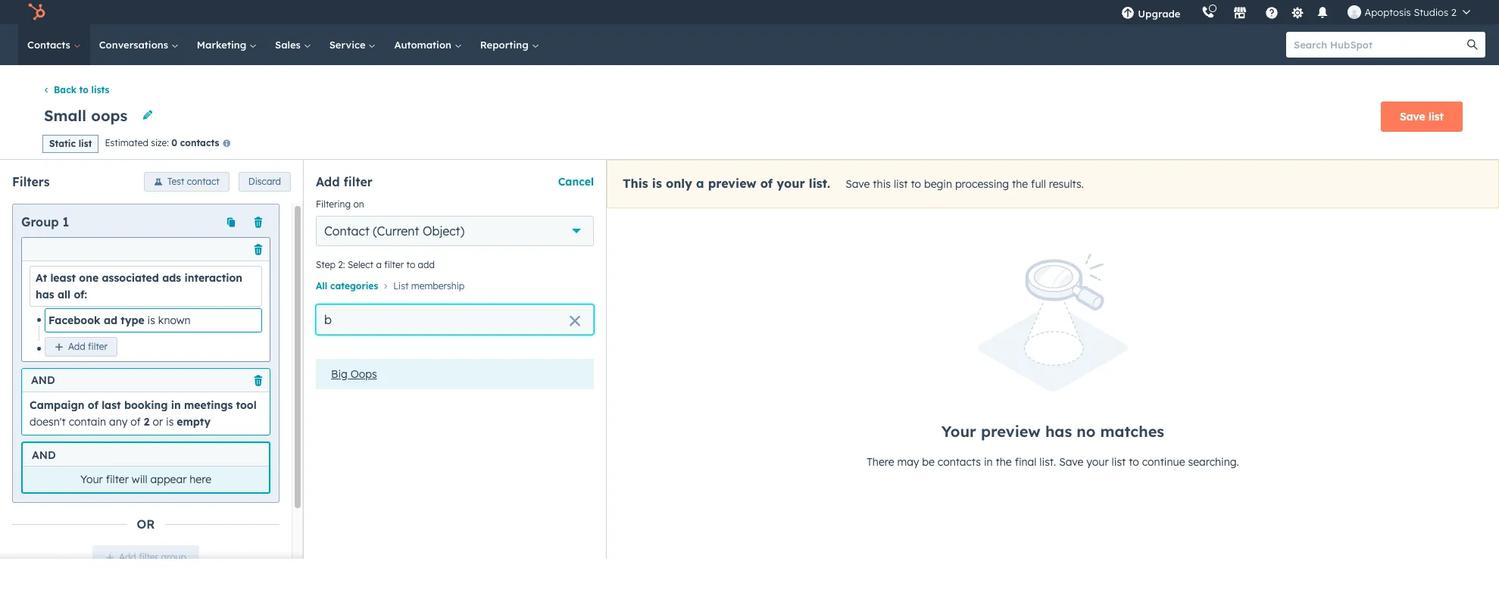 Task type: describe. For each thing, give the bounding box(es) containing it.
there may be contacts in the final list. save your list to continue searching.
[[867, 455, 1240, 469]]

back
[[54, 84, 76, 96]]

0 vertical spatial is
[[652, 176, 662, 191]]

apoptosis studios 2
[[1365, 6, 1457, 18]]

size:
[[151, 137, 169, 149]]

big
[[331, 368, 348, 381]]

contacts
[[27, 39, 73, 51]]

group 1
[[21, 214, 69, 229]]

of:
[[74, 288, 87, 301]]

1 vertical spatial is
[[147, 313, 155, 327]]

search button
[[1460, 32, 1486, 58]]

save list button
[[1381, 101, 1463, 132]]

is inside campaign of last booking in meetings tool doesn't contain any of 2 or is empty
[[166, 415, 174, 429]]

to left begin
[[911, 177, 922, 191]]

categories
[[330, 280, 378, 292]]

all
[[316, 280, 328, 292]]

filtering
[[316, 198, 351, 210]]

back to lists link
[[42, 84, 109, 96]]

contacts for 0
[[180, 137, 219, 149]]

hubspot image
[[27, 3, 45, 21]]

may
[[898, 455, 919, 469]]

static list
[[49, 138, 92, 149]]

contacts link
[[18, 24, 90, 65]]

2:
[[338, 259, 345, 270]]

filter up the list
[[384, 259, 404, 270]]

service
[[329, 39, 369, 51]]

in for booking
[[171, 399, 181, 412]]

1
[[63, 214, 69, 229]]

estimated size: 0 contacts
[[105, 137, 219, 149]]

all
[[58, 288, 71, 301]]

List name field
[[42, 106, 133, 126]]

on
[[353, 198, 364, 210]]

help image
[[1266, 7, 1279, 20]]

big oops
[[331, 368, 377, 381]]

group
[[161, 552, 186, 563]]

save list
[[1400, 110, 1444, 123]]

this
[[623, 176, 648, 191]]

type
[[121, 313, 144, 327]]

add
[[418, 259, 435, 270]]

here
[[190, 473, 211, 487]]

Search HubSpot search field
[[1287, 32, 1472, 58]]

0 vertical spatial your
[[777, 176, 805, 191]]

reporting
[[480, 39, 532, 51]]

discard
[[248, 176, 281, 187]]

save this list to begin processing the full results.
[[846, 177, 1084, 191]]

2 vertical spatial of
[[131, 415, 141, 429]]

2 horizontal spatial of
[[761, 176, 773, 191]]

your for your preview has no matches
[[942, 422, 977, 441]]

processing
[[955, 177, 1009, 191]]

list. for your
[[809, 176, 831, 191]]

conversations
[[99, 39, 171, 51]]

associated
[[102, 271, 159, 285]]

2 vertical spatial save
[[1059, 455, 1084, 469]]

tool
[[236, 399, 257, 412]]

step 2: select a filter to add
[[316, 259, 435, 270]]

2 inside campaign of last booking in meetings tool doesn't contain any of 2 or is empty
[[144, 415, 150, 429]]

filter inside button
[[88, 341, 108, 352]]

final
[[1015, 455, 1037, 469]]

calling icon button
[[1196, 2, 1222, 22]]

1 horizontal spatial add filter
[[316, 174, 373, 189]]

object)
[[423, 223, 465, 238]]

2 inside popup button
[[1452, 6, 1457, 18]]

contact (current object) button
[[316, 216, 594, 246]]

settings image
[[1291, 6, 1305, 20]]

a for filter
[[376, 259, 382, 270]]

your filter will appear here
[[80, 473, 211, 487]]

big oops button
[[316, 359, 594, 390]]

automation link
[[385, 24, 471, 65]]

upgrade
[[1138, 8, 1181, 20]]

contacts for be
[[938, 455, 981, 469]]

0 horizontal spatial the
[[996, 455, 1012, 469]]

all categories
[[316, 280, 378, 292]]

to left continue at bottom right
[[1129, 455, 1140, 469]]

static
[[49, 138, 76, 149]]

save list banner
[[36, 97, 1463, 134]]

appear
[[150, 473, 187, 487]]

matches
[[1101, 422, 1165, 441]]

menu containing apoptosis studios 2
[[1111, 0, 1481, 24]]

empty
[[177, 415, 211, 429]]

help button
[[1260, 0, 1286, 24]]

facebook
[[48, 313, 100, 327]]

add filter group button
[[92, 546, 199, 570]]

known
[[158, 313, 191, 327]]

membership
[[411, 280, 465, 292]]

last
[[102, 399, 121, 412]]

ads
[[162, 271, 181, 285]]

automation
[[394, 39, 454, 51]]

marketplaces button
[[1225, 0, 1257, 24]]

hubspot link
[[18, 3, 57, 21]]

studios
[[1414, 6, 1449, 18]]

tara schultz image
[[1348, 5, 1362, 19]]

add for add filter group button
[[119, 552, 136, 563]]

cancel button
[[558, 173, 594, 191]]

save for save list
[[1400, 110, 1426, 123]]

contact
[[324, 223, 370, 238]]

has inside 'at least one associated ads interaction has all of:'
[[36, 288, 54, 301]]



Task type: locate. For each thing, give the bounding box(es) containing it.
estimated
[[105, 137, 148, 149]]

preview
[[708, 176, 757, 191], [981, 422, 1041, 441]]

add left 'group' on the bottom of page
[[119, 552, 136, 563]]

list. right the final
[[1040, 455, 1057, 469]]

of up contain
[[88, 399, 98, 412]]

lists
[[91, 84, 109, 96]]

0 vertical spatial 2
[[1452, 6, 1457, 18]]

1 vertical spatial your
[[1087, 455, 1109, 469]]

the left the final
[[996, 455, 1012, 469]]

apoptosis
[[1365, 6, 1412, 18]]

0 vertical spatial of
[[761, 176, 773, 191]]

the left full
[[1012, 177, 1028, 191]]

0 horizontal spatial is
[[147, 313, 155, 327]]

only
[[666, 176, 693, 191]]

test contact button
[[144, 172, 229, 191]]

0 vertical spatial list.
[[809, 176, 831, 191]]

0 horizontal spatial 2
[[144, 415, 150, 429]]

to left add at the left top of page
[[407, 259, 415, 270]]

is right this
[[652, 176, 662, 191]]

0 horizontal spatial in
[[171, 399, 181, 412]]

and up "campaign"
[[31, 374, 55, 387]]

1 horizontal spatial add
[[119, 552, 136, 563]]

0 vertical spatial the
[[1012, 177, 1028, 191]]

2 down 'booking'
[[144, 415, 150, 429]]

sales link
[[266, 24, 320, 65]]

0 vertical spatial your
[[942, 422, 977, 441]]

contact (current object)
[[324, 223, 465, 238]]

settings link
[[1289, 4, 1307, 20]]

apoptosis studios 2 button
[[1339, 0, 1480, 24]]

2 right "studios"
[[1452, 6, 1457, 18]]

navigation
[[316, 276, 594, 296]]

1 vertical spatial a
[[376, 259, 382, 270]]

0 horizontal spatial your
[[80, 473, 103, 487]]

0 horizontal spatial contacts
[[180, 137, 219, 149]]

in up empty
[[171, 399, 181, 412]]

2 horizontal spatial is
[[652, 176, 662, 191]]

add inside button
[[119, 552, 136, 563]]

0 vertical spatial add filter
[[316, 174, 373, 189]]

1 vertical spatial has
[[1046, 422, 1072, 441]]

1 vertical spatial save
[[846, 177, 870, 191]]

2 horizontal spatial save
[[1400, 110, 1426, 123]]

0 vertical spatial and
[[31, 374, 55, 387]]

filter left will
[[106, 473, 129, 487]]

add up filtering
[[316, 174, 340, 189]]

0
[[172, 137, 177, 149]]

a for preview
[[696, 176, 704, 191]]

meetings
[[184, 399, 233, 412]]

your
[[777, 176, 805, 191], [1087, 455, 1109, 469]]

0 horizontal spatial add
[[68, 341, 85, 352]]

marketing link
[[188, 24, 266, 65]]

search image
[[1468, 39, 1478, 50]]

at least one associated ads interaction has all of:
[[36, 271, 242, 301]]

0 vertical spatial or
[[153, 415, 163, 429]]

filtering on
[[316, 198, 364, 210]]

1 horizontal spatial 2
[[1452, 6, 1457, 18]]

1 vertical spatial list.
[[1040, 455, 1057, 469]]

begin
[[924, 177, 953, 191]]

no
[[1077, 422, 1096, 441]]

or
[[153, 415, 163, 429], [137, 517, 155, 532]]

ad
[[104, 313, 118, 327]]

doesn't
[[30, 415, 66, 429]]

2 horizontal spatial add
[[316, 174, 340, 189]]

1 vertical spatial 2
[[144, 415, 150, 429]]

list inside button
[[1429, 110, 1444, 123]]

calling icon image
[[1202, 6, 1216, 20]]

add filter down 'facebook'
[[68, 341, 108, 352]]

to
[[79, 84, 89, 96], [911, 177, 922, 191], [407, 259, 415, 270], [1129, 455, 1140, 469]]

has left no
[[1046, 422, 1072, 441]]

oops
[[351, 368, 377, 381]]

upgrade image
[[1122, 7, 1135, 20]]

save for save this list to begin processing the full results.
[[846, 177, 870, 191]]

group
[[21, 214, 59, 229]]

save inside button
[[1400, 110, 1426, 123]]

or down 'booking'
[[153, 415, 163, 429]]

0 vertical spatial in
[[171, 399, 181, 412]]

has down "at"
[[36, 288, 54, 301]]

1 horizontal spatial your
[[1087, 455, 1109, 469]]

there
[[867, 455, 895, 469]]

add filter
[[316, 174, 373, 189], [68, 341, 108, 352]]

add
[[316, 174, 340, 189], [68, 341, 85, 352], [119, 552, 136, 563]]

in inside campaign of last booking in meetings tool doesn't contain any of 2 or is empty
[[171, 399, 181, 412]]

filter down ad
[[88, 341, 108, 352]]

(current
[[373, 223, 419, 238]]

back to lists
[[54, 84, 109, 96]]

list. left this at the top right of the page
[[809, 176, 831, 191]]

discard button
[[239, 172, 291, 191]]

0 horizontal spatial preview
[[708, 176, 757, 191]]

test contact
[[168, 176, 220, 187]]

add down 'facebook'
[[68, 341, 85, 352]]

filter left 'group' on the bottom of page
[[139, 552, 158, 563]]

is left empty
[[166, 415, 174, 429]]

0 vertical spatial a
[[696, 176, 704, 191]]

one
[[79, 271, 99, 285]]

your for your filter will appear here
[[80, 473, 103, 487]]

notifications button
[[1311, 0, 1336, 24]]

list
[[393, 280, 409, 292]]

0 vertical spatial contacts
[[180, 137, 219, 149]]

2 vertical spatial add
[[119, 552, 136, 563]]

results.
[[1049, 177, 1084, 191]]

preview right only
[[708, 176, 757, 191]]

1 horizontal spatial contacts
[[938, 455, 981, 469]]

add filter up filtering on
[[316, 174, 373, 189]]

0 horizontal spatial has
[[36, 288, 54, 301]]

1 vertical spatial contacts
[[938, 455, 981, 469]]

1 horizontal spatial your
[[942, 422, 977, 441]]

1 horizontal spatial a
[[696, 176, 704, 191]]

contain
[[69, 415, 106, 429]]

list
[[1429, 110, 1444, 123], [79, 138, 92, 149], [894, 177, 908, 191], [1112, 455, 1126, 469]]

to inside page section element
[[79, 84, 89, 96]]

list.
[[809, 176, 831, 191], [1040, 455, 1057, 469]]

add filter inside button
[[68, 341, 108, 352]]

2 vertical spatial is
[[166, 415, 174, 429]]

1 vertical spatial add filter
[[68, 341, 108, 352]]

1 vertical spatial add
[[68, 341, 85, 352]]

clear input image
[[569, 316, 581, 328]]

preview up the final
[[981, 422, 1041, 441]]

step
[[316, 259, 336, 270]]

0 vertical spatial add
[[316, 174, 340, 189]]

of down save list banner
[[761, 176, 773, 191]]

0 vertical spatial has
[[36, 288, 54, 301]]

add inside button
[[68, 341, 85, 352]]

full
[[1031, 177, 1046, 191]]

your preview has no matches
[[942, 422, 1165, 441]]

menu
[[1111, 0, 1481, 24]]

0 horizontal spatial of
[[88, 399, 98, 412]]

service link
[[320, 24, 385, 65]]

and down doesn't
[[32, 449, 56, 462]]

a right select
[[376, 259, 382, 270]]

of right any
[[131, 415, 141, 429]]

1 vertical spatial your
[[80, 473, 103, 487]]

0 horizontal spatial save
[[846, 177, 870, 191]]

facebook ad type is known
[[48, 313, 191, 327]]

1 horizontal spatial preview
[[981, 422, 1041, 441]]

your
[[942, 422, 977, 441], [80, 473, 103, 487]]

add for add filter button
[[68, 341, 85, 352]]

be
[[922, 455, 935, 469]]

or up add filter group button
[[137, 517, 155, 532]]

1 vertical spatial preview
[[981, 422, 1041, 441]]

1 horizontal spatial save
[[1059, 455, 1084, 469]]

booking
[[124, 399, 168, 412]]

0 horizontal spatial a
[[376, 259, 382, 270]]

1 vertical spatial the
[[996, 455, 1012, 469]]

1 horizontal spatial of
[[131, 415, 141, 429]]

0 vertical spatial save
[[1400, 110, 1426, 123]]

interaction
[[184, 271, 242, 285]]

0 horizontal spatial your
[[777, 176, 805, 191]]

0 vertical spatial preview
[[708, 176, 757, 191]]

a
[[696, 176, 704, 191], [376, 259, 382, 270]]

marketing
[[197, 39, 249, 51]]

in left the final
[[984, 455, 993, 469]]

of
[[761, 176, 773, 191], [88, 399, 98, 412], [131, 415, 141, 429]]

1 horizontal spatial has
[[1046, 422, 1072, 441]]

1 vertical spatial and
[[32, 449, 56, 462]]

1 horizontal spatial the
[[1012, 177, 1028, 191]]

will
[[132, 473, 147, 487]]

continue
[[1143, 455, 1186, 469]]

searching.
[[1189, 455, 1240, 469]]

or inside campaign of last booking in meetings tool doesn't contain any of 2 or is empty
[[153, 415, 163, 429]]

test
[[168, 176, 184, 187]]

1 horizontal spatial is
[[166, 415, 174, 429]]

0 horizontal spatial list.
[[809, 176, 831, 191]]

1 horizontal spatial in
[[984, 455, 993, 469]]

filter inside button
[[139, 552, 158, 563]]

1 vertical spatial in
[[984, 455, 993, 469]]

marketplaces image
[[1234, 7, 1248, 20]]

campaign
[[30, 399, 85, 412]]

all categories button
[[316, 280, 378, 292]]

in for contacts
[[984, 455, 993, 469]]

navigation containing all categories
[[316, 276, 594, 296]]

select
[[348, 259, 374, 270]]

1 horizontal spatial list.
[[1040, 455, 1057, 469]]

notifications image
[[1317, 7, 1330, 20]]

conversations link
[[90, 24, 188, 65]]

add filter button
[[45, 337, 117, 357]]

contact
[[187, 176, 220, 187]]

a right only
[[696, 176, 704, 191]]

contacts inside page section element
[[180, 137, 219, 149]]

to left lists
[[79, 84, 89, 96]]

at
[[36, 271, 47, 285]]

Search search field
[[316, 305, 594, 335]]

menu item
[[1192, 0, 1195, 24]]

contacts right the 0
[[180, 137, 219, 149]]

cancel
[[558, 175, 594, 188]]

this
[[873, 177, 891, 191]]

page section element
[[0, 65, 1500, 159]]

list. for final
[[1040, 455, 1057, 469]]

filter up "on"
[[344, 174, 373, 189]]

contacts
[[180, 137, 219, 149], [938, 455, 981, 469]]

is right type
[[147, 313, 155, 327]]

this is only a preview of your list.
[[623, 176, 831, 191]]

0 horizontal spatial add filter
[[68, 341, 108, 352]]

1 vertical spatial of
[[88, 399, 98, 412]]

contacts right be
[[938, 455, 981, 469]]

is
[[652, 176, 662, 191], [147, 313, 155, 327], [166, 415, 174, 429]]

list membership
[[393, 280, 465, 292]]

1 vertical spatial or
[[137, 517, 155, 532]]



Task type: vqa. For each thing, say whether or not it's contained in the screenshot.
test contact
yes



